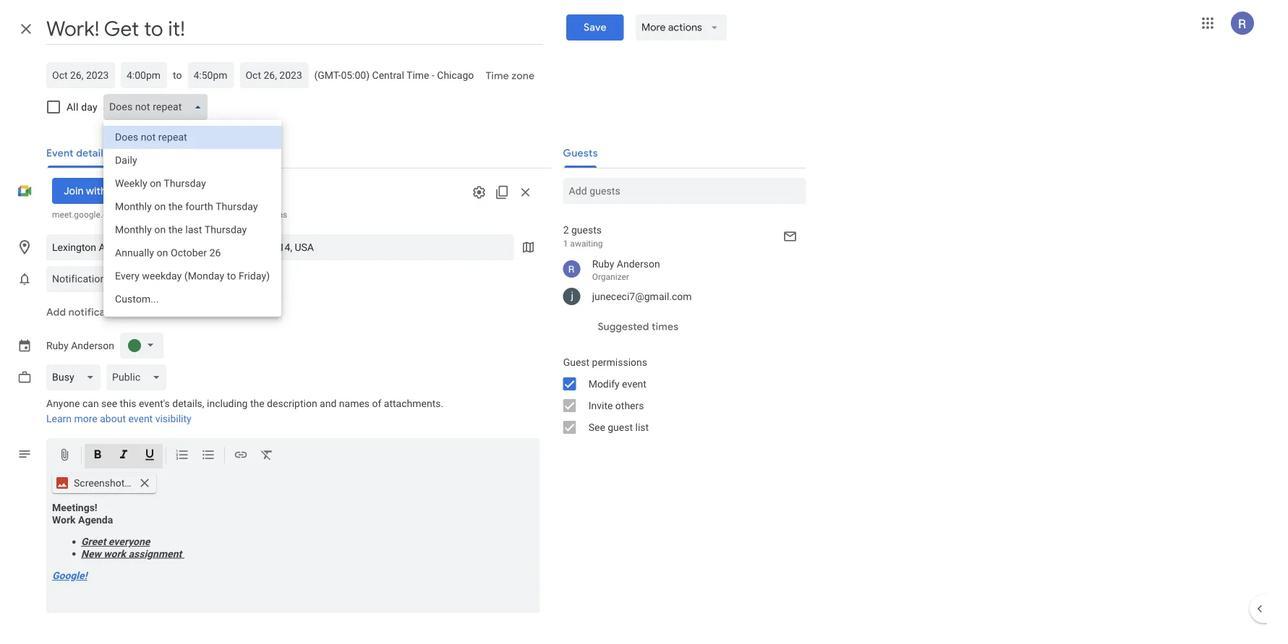 Task type: locate. For each thing, give the bounding box(es) containing it.
awaiting
[[570, 239, 603, 249]]

anderson inside ruby anderson organizer
[[617, 258, 660, 270]]

bold image
[[90, 448, 105, 465]]

including
[[207, 398, 248, 410]]

every weekday (monday to friday) option
[[103, 265, 281, 288]]

italic image
[[116, 448, 131, 465]]

meet
[[146, 184, 170, 197]]

1 vertical spatial anderson
[[71, 340, 114, 352]]

names
[[339, 398, 370, 410]]

1 horizontal spatial event
[[622, 378, 647, 390]]

join with google meet link
[[52, 178, 182, 204]]

this
[[120, 398, 136, 410]]

Hours in advance for notification number field
[[144, 266, 178, 292]]

guest permissions
[[563, 356, 647, 368]]

actions
[[668, 21, 702, 34]]

permissions
[[592, 356, 647, 368]]

to
[[173, 69, 182, 81], [190, 210, 197, 220]]

custom... option
[[103, 288, 281, 311]]

1
[[563, 239, 568, 249]]

formatting options toolbar
[[46, 438, 540, 473]]

modify event
[[589, 378, 647, 390]]

guests
[[571, 224, 602, 236]]

0 vertical spatial anderson
[[617, 258, 660, 270]]

zone
[[511, 69, 535, 82]]

ruby down "add"
[[46, 340, 69, 352]]

all
[[67, 101, 79, 113]]

annually on october 26 option
[[103, 242, 281, 265]]

visibility
[[155, 413, 191, 425]]

new
[[81, 548, 101, 560]]

meet.google.com/cgc-jdko-vpr · up to 100 guest connections
[[52, 210, 287, 220]]

·
[[173, 210, 175, 220]]

anderson up organizer
[[617, 258, 660, 270]]

all day
[[67, 101, 98, 113]]

time left -
[[407, 69, 429, 81]]

1 horizontal spatial anderson
[[617, 258, 660, 270]]

0 vertical spatial to
[[173, 69, 182, 81]]

Location text field
[[52, 234, 508, 260]]

time inside button
[[486, 69, 509, 82]]

ruby
[[592, 258, 614, 270], [46, 340, 69, 352]]

remove formatting image
[[260, 448, 274, 465]]

time left zone
[[486, 69, 509, 82]]

others
[[616, 400, 644, 412]]

list
[[636, 421, 649, 433]]

can
[[82, 398, 99, 410]]

modify
[[589, 378, 620, 390]]

join
[[64, 184, 84, 197]]

event
[[622, 378, 647, 390], [128, 413, 153, 425]]

event down this
[[128, 413, 153, 425]]

event's
[[139, 398, 170, 410]]

0 horizontal spatial anderson
[[71, 340, 114, 352]]

1 horizontal spatial time
[[486, 69, 509, 82]]

meetings! work agenda
[[52, 502, 113, 526]]

anderson for ruby anderson organizer
[[617, 258, 660, 270]]

to right up
[[190, 210, 197, 220]]

suggested times button
[[592, 314, 685, 340]]

End date text field
[[246, 67, 303, 84]]

up
[[177, 210, 187, 220]]

times
[[652, 320, 679, 334]]

see
[[589, 421, 605, 433]]

time zone button
[[480, 63, 540, 89]]

jdko-
[[140, 210, 158, 220]]

1 vertical spatial guest
[[608, 421, 633, 433]]

End time text field
[[193, 67, 228, 84]]

0 vertical spatial ruby
[[592, 258, 614, 270]]

event up others
[[622, 378, 647, 390]]

1 horizontal spatial to
[[190, 210, 197, 220]]

to right start time text box
[[173, 69, 182, 81]]

guest right 100
[[216, 210, 238, 220]]

save button
[[567, 14, 624, 41]]

invite
[[589, 400, 613, 412]]

about
[[100, 413, 126, 425]]

anyone can see this event's details, including the description and names of attachments. learn more about event visibility
[[46, 398, 444, 425]]

0 vertical spatial event
[[622, 378, 647, 390]]

ruby inside ruby anderson organizer
[[592, 258, 614, 270]]

guest
[[563, 356, 590, 368]]

underline image
[[143, 448, 157, 465]]

google
[[109, 184, 143, 197]]

anderson down notification
[[71, 340, 114, 352]]

the
[[250, 398, 265, 410]]

Start date text field
[[52, 67, 109, 84]]

0 horizontal spatial ruby
[[46, 340, 69, 352]]

0 vertical spatial guest
[[216, 210, 238, 220]]

30 hours before element
[[46, 263, 277, 295]]

0 horizontal spatial event
[[128, 413, 153, 425]]

junececi7@gmail.com tree item
[[552, 285, 806, 308]]

Guests text field
[[569, 178, 801, 204]]

group containing guest permissions
[[552, 352, 806, 438]]

1 vertical spatial event
[[128, 413, 153, 425]]

ruby up organizer
[[592, 258, 614, 270]]

chicago
[[437, 69, 474, 81]]

more
[[642, 21, 666, 34]]

meet.google.com/cgc-
[[52, 210, 140, 220]]

1 horizontal spatial ruby
[[592, 258, 614, 270]]

05:00)
[[341, 69, 370, 81]]

organizer
[[592, 272, 629, 282]]

work
[[104, 548, 126, 560]]

guest left "list"
[[608, 421, 633, 433]]

1 vertical spatial ruby
[[46, 340, 69, 352]]

guest
[[216, 210, 238, 220], [608, 421, 633, 433]]

with
[[86, 184, 106, 197]]

None field
[[103, 94, 214, 120], [46, 266, 138, 292], [46, 365, 106, 391], [106, 365, 172, 391], [103, 94, 214, 120], [46, 266, 138, 292], [46, 365, 106, 391], [106, 365, 172, 391]]

monthly on the fourth thursday option
[[103, 195, 281, 218]]

group
[[552, 352, 806, 438]]

1 vertical spatial to
[[190, 210, 197, 220]]

anderson
[[617, 258, 660, 270], [71, 340, 114, 352]]

time
[[407, 69, 429, 81], [486, 69, 509, 82]]

work
[[52, 514, 76, 526]]

guests invited to this event. tree
[[552, 255, 806, 308]]



Task type: describe. For each thing, give the bounding box(es) containing it.
invite others
[[589, 400, 644, 412]]

ruby for ruby anderson organizer
[[592, 258, 614, 270]]

meetings!
[[52, 502, 97, 514]]

notification
[[68, 306, 124, 319]]

google! link
[[52, 570, 87, 582]]

Start time text field
[[127, 67, 161, 84]]

monthly on the last thursday option
[[103, 218, 281, 242]]

100
[[199, 210, 214, 220]]

0 horizontal spatial guest
[[216, 210, 238, 220]]

arrow_drop_down
[[708, 21, 721, 34]]

see guest list
[[589, 421, 649, 433]]

learn
[[46, 413, 72, 425]]

(gmt-05:00) central time - chicago
[[314, 69, 474, 81]]

greet everyone new work assignment
[[81, 536, 184, 560]]

everyone
[[108, 536, 150, 548]]

save
[[584, 21, 607, 34]]

daily option
[[103, 149, 281, 172]]

assignment
[[128, 548, 182, 560]]

join with google meet
[[64, 184, 170, 197]]

(gmt-
[[314, 69, 341, 81]]

ruby anderson, organizer tree item
[[552, 255, 806, 285]]

add
[[46, 306, 66, 319]]

agenda
[[78, 514, 113, 526]]

suggested
[[598, 320, 649, 334]]

more actions arrow_drop_down
[[642, 21, 721, 34]]

-
[[432, 69, 435, 81]]

and
[[320, 398, 337, 410]]

weekly on thursday option
[[103, 172, 281, 195]]

of
[[372, 398, 382, 410]]

2 guests 1 awaiting
[[563, 224, 603, 249]]

more
[[74, 413, 97, 425]]

numbered list image
[[175, 448, 190, 465]]

ruby anderson organizer
[[592, 258, 660, 282]]

0 horizontal spatial time
[[407, 69, 429, 81]]

greet
[[81, 536, 106, 548]]

insert link image
[[234, 448, 248, 465]]

Description text field
[[46, 502, 540, 611]]

add notification button
[[41, 295, 130, 330]]

vpr
[[158, 210, 170, 220]]

description
[[267, 398, 317, 410]]

anderson for ruby anderson
[[71, 340, 114, 352]]

details,
[[172, 398, 204, 410]]

day
[[81, 101, 98, 113]]

add notification
[[46, 306, 124, 319]]

Title text field
[[46, 13, 543, 45]]

ruby anderson
[[46, 340, 114, 352]]

junececi7@gmail.com
[[592, 290, 692, 302]]

see
[[101, 398, 117, 410]]

2
[[563, 224, 569, 236]]

recurrence list box
[[103, 120, 281, 317]]

bulleted list image
[[201, 448, 216, 465]]

does not repeat option
[[103, 126, 281, 149]]

learn more about event visibility link
[[46, 413, 191, 425]]

suggested times
[[598, 320, 679, 334]]

ruby for ruby anderson
[[46, 340, 69, 352]]

central
[[372, 69, 404, 81]]

google!
[[52, 570, 87, 582]]

attachments.
[[384, 398, 444, 410]]

1 horizontal spatial guest
[[608, 421, 633, 433]]

connections
[[240, 210, 287, 220]]

0 horizontal spatial to
[[173, 69, 182, 81]]

anyone
[[46, 398, 80, 410]]

event inside group
[[622, 378, 647, 390]]

time zone
[[486, 69, 535, 82]]

event inside "anyone can see this event's details, including the description and names of attachments. learn more about event visibility"
[[128, 413, 153, 425]]



Task type: vqa. For each thing, say whether or not it's contained in the screenshot.
the rightmost for
no



